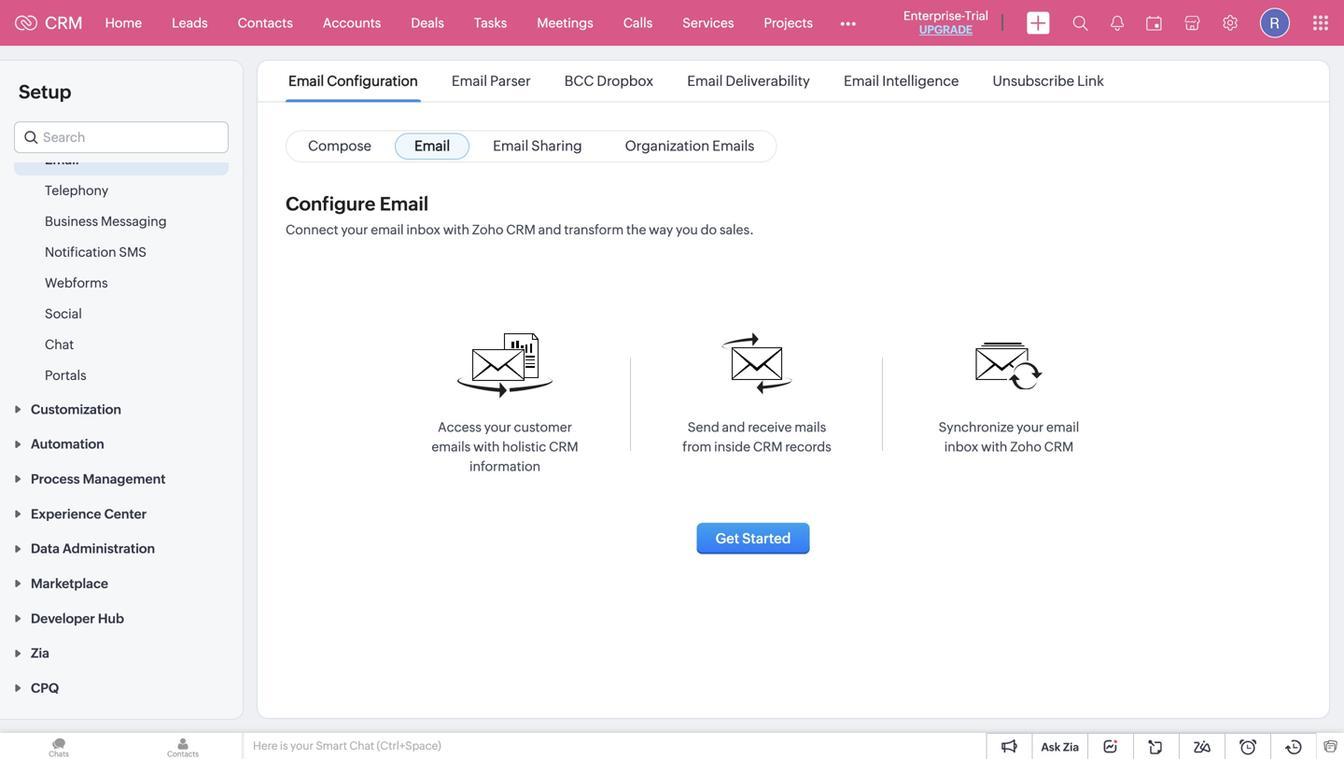Task type: vqa. For each thing, say whether or not it's contained in the screenshot.
modules,
no



Task type: locate. For each thing, give the bounding box(es) containing it.
transform
[[564, 222, 624, 237]]

email down email parser link
[[415, 138, 450, 154]]

messaging
[[101, 214, 167, 229]]

sales.
[[720, 222, 754, 237]]

email left sharing
[[493, 138, 529, 154]]

email left intelligence
[[844, 73, 880, 89]]

with for access
[[473, 439, 500, 454]]

notification sms link
[[45, 243, 147, 261]]

email inside configure email connect your email inbox with zoho crm and transform the way you do sales.
[[371, 222, 404, 237]]

signals image
[[1111, 15, 1124, 31]]

crm inside synchronize your email inbox with zoho crm
[[1044, 439, 1074, 454]]

and left transform
[[538, 222, 562, 237]]

0 horizontal spatial inbox
[[406, 222, 441, 237]]

get started link
[[697, 523, 810, 554]]

crm inside the access your customer emails with holistic crm information
[[549, 439, 579, 454]]

zia
[[31, 646, 49, 661], [1063, 741, 1079, 753]]

inbox inside configure email connect your email inbox with zoho crm and transform the way you do sales.
[[406, 222, 441, 237]]

email for email sharing
[[493, 138, 529, 154]]

holistic
[[502, 439, 546, 454]]

Search text field
[[15, 122, 228, 152]]

access your customer emails with holistic crm information
[[432, 420, 579, 474]]

email up telephony link
[[45, 152, 79, 167]]

None field
[[14, 121, 229, 153]]

email for email deliverability
[[687, 73, 723, 89]]

your right synchronize
[[1017, 420, 1044, 435]]

zia right ask
[[1063, 741, 1079, 753]]

cpq
[[31, 681, 59, 696]]

send and receive mails from inside crm records
[[683, 420, 832, 454]]

email down services link
[[687, 73, 723, 89]]

with inside synchronize your email inbox with zoho crm
[[981, 439, 1008, 454]]

emails
[[432, 439, 471, 454]]

0 vertical spatial and
[[538, 222, 562, 237]]

email sharing link
[[473, 133, 602, 160]]

notification sms
[[45, 245, 147, 260]]

process management button
[[0, 461, 243, 496]]

experience center button
[[0, 496, 243, 531]]

1 horizontal spatial email
[[1047, 420, 1080, 435]]

1 vertical spatial zia
[[1063, 741, 1079, 753]]

center
[[104, 506, 147, 521]]

0 horizontal spatial chat
[[45, 337, 74, 352]]

1 vertical spatial and
[[722, 420, 745, 435]]

chats image
[[0, 733, 118, 759]]

1 horizontal spatial with
[[473, 439, 500, 454]]

receive
[[748, 420, 792, 435]]

crm inside send and receive mails from inside crm records
[[753, 439, 783, 454]]

email inside 'link'
[[415, 138, 450, 154]]

chat inside region
[[45, 337, 74, 352]]

crm inside configure email connect your email inbox with zoho crm and transform the way you do sales.
[[506, 222, 536, 237]]

you
[[676, 222, 698, 237]]

customer
[[514, 420, 572, 435]]

0 vertical spatial inbox
[[406, 222, 441, 237]]

0 horizontal spatial zoho
[[472, 222, 504, 237]]

0 horizontal spatial and
[[538, 222, 562, 237]]

data
[[31, 541, 60, 556]]

Other Modules field
[[828, 8, 868, 38]]

search image
[[1073, 15, 1089, 31]]

0 horizontal spatial email
[[371, 222, 404, 237]]

here
[[253, 739, 278, 752]]

zoho
[[472, 222, 504, 237], [1010, 439, 1042, 454]]

meetings link
[[522, 0, 608, 45]]

and inside configure email connect your email inbox with zoho crm and transform the way you do sales.
[[538, 222, 562, 237]]

access
[[438, 420, 482, 435]]

crm for access your customer emails with holistic crm information
[[549, 439, 579, 454]]

automation
[[31, 437, 104, 452]]

crm
[[45, 13, 83, 32], [506, 222, 536, 237], [549, 439, 579, 454], [753, 439, 783, 454], [1044, 439, 1074, 454]]

1 horizontal spatial zia
[[1063, 741, 1079, 753]]

leads
[[172, 15, 208, 30]]

data administration
[[31, 541, 155, 556]]

your inside the access your customer emails with holistic crm information
[[484, 420, 511, 435]]

chat right smart
[[350, 739, 375, 752]]

trial
[[965, 9, 989, 23]]

0 vertical spatial zoho
[[472, 222, 504, 237]]

email configuration
[[289, 73, 418, 89]]

0 vertical spatial chat
[[45, 337, 74, 352]]

region
[[0, 145, 243, 391]]

customization button
[[0, 391, 243, 426]]

list containing email configuration
[[272, 61, 1121, 101]]

email left parser
[[452, 73, 487, 89]]

with for synchronize
[[981, 439, 1008, 454]]

zoho inside synchronize your email inbox with zoho crm
[[1010, 439, 1042, 454]]

1 horizontal spatial and
[[722, 420, 745, 435]]

hub
[[98, 611, 124, 626]]

synchronize
[[939, 420, 1014, 435]]

email inside configure email connect your email inbox with zoho crm and transform the way you do sales.
[[380, 193, 429, 215]]

1 vertical spatial email
[[1047, 420, 1080, 435]]

1 vertical spatial zoho
[[1010, 439, 1042, 454]]

smart
[[316, 739, 347, 752]]

email right synchronize
[[1047, 420, 1080, 435]]

1 horizontal spatial zoho
[[1010, 439, 1042, 454]]

get started
[[716, 530, 791, 547]]

0 vertical spatial email
[[371, 222, 404, 237]]

setup
[[19, 81, 71, 103]]

compose link
[[289, 133, 391, 160]]

your down configure
[[341, 222, 368, 237]]

email link
[[395, 133, 470, 160], [45, 150, 79, 169]]

email
[[289, 73, 324, 89], [452, 73, 487, 89], [687, 73, 723, 89], [844, 73, 880, 89], [415, 138, 450, 154], [493, 138, 529, 154], [45, 152, 79, 167], [380, 193, 429, 215]]

your up holistic
[[484, 420, 511, 435]]

here is your smart chat (ctrl+space)
[[253, 739, 441, 752]]

data administration button
[[0, 531, 243, 566]]

1 horizontal spatial chat
[[350, 739, 375, 752]]

portals link
[[45, 366, 87, 385]]

inside
[[714, 439, 751, 454]]

zoho inside configure email connect your email inbox with zoho crm and transform the way you do sales.
[[472, 222, 504, 237]]

1 vertical spatial chat
[[350, 739, 375, 752]]

0 horizontal spatial zia
[[31, 646, 49, 661]]

crm for synchronize your email inbox with zoho crm
[[1044, 439, 1074, 454]]

email configuration link
[[286, 73, 421, 89]]

your right is
[[290, 739, 314, 752]]

email
[[371, 222, 404, 237], [1047, 420, 1080, 435]]

connect
[[286, 222, 338, 237]]

enterprise-
[[904, 9, 965, 23]]

0 vertical spatial zia
[[31, 646, 49, 661]]

developer
[[31, 611, 95, 626]]

social
[[45, 306, 82, 321]]

configure email connect your email inbox with zoho crm and transform the way you do sales.
[[286, 193, 754, 237]]

with inside the access your customer emails with holistic crm information
[[473, 439, 500, 454]]

0 horizontal spatial with
[[443, 222, 470, 237]]

email link down email parser
[[395, 133, 470, 160]]

chat down the social
[[45, 337, 74, 352]]

zia up cpq
[[31, 646, 49, 661]]

and up inside
[[722, 420, 745, 435]]

email link up telephony link
[[45, 150, 79, 169]]

email left configuration
[[289, 73, 324, 89]]

contacts
[[238, 15, 293, 30]]

email down configure
[[371, 222, 404, 237]]

bcc
[[565, 73, 594, 89]]

automation button
[[0, 426, 243, 461]]

inbox
[[406, 222, 441, 237], [945, 439, 979, 454]]

1 horizontal spatial inbox
[[945, 439, 979, 454]]

2 horizontal spatial with
[[981, 439, 1008, 454]]

configure
[[286, 193, 376, 215]]

email deliverability link
[[685, 73, 813, 89]]

telephony link
[[45, 181, 108, 200]]

list
[[272, 61, 1121, 101]]

1 vertical spatial inbox
[[945, 439, 979, 454]]

zia inside dropdown button
[[31, 646, 49, 661]]

process management
[[31, 472, 166, 486]]

deals
[[411, 15, 444, 30]]

experience center
[[31, 506, 147, 521]]

email right configure
[[380, 193, 429, 215]]

do
[[701, 222, 717, 237]]

accounts link
[[308, 0, 396, 45]]

portals
[[45, 368, 87, 383]]

your inside configure email connect your email inbox with zoho crm and transform the way you do sales.
[[341, 222, 368, 237]]



Task type: describe. For each thing, give the bounding box(es) containing it.
search element
[[1062, 0, 1100, 46]]

deals link
[[396, 0, 459, 45]]

projects
[[764, 15, 813, 30]]

services
[[683, 15, 734, 30]]

email for rightmost email 'link'
[[415, 138, 450, 154]]

marketplace button
[[0, 566, 243, 600]]

organization emails
[[625, 138, 755, 154]]

link
[[1078, 73, 1104, 89]]

services link
[[668, 0, 749, 45]]

ask zia
[[1041, 741, 1079, 753]]

email for email configuration
[[289, 73, 324, 89]]

email parser
[[452, 73, 531, 89]]

sms
[[119, 245, 147, 260]]

create menu image
[[1027, 12, 1050, 34]]

webforms link
[[45, 274, 108, 292]]

compose
[[308, 138, 372, 154]]

dropbox
[[597, 73, 654, 89]]

meetings
[[537, 15, 594, 30]]

with inside configure email connect your email inbox with zoho crm and transform the way you do sales.
[[443, 222, 470, 237]]

experience
[[31, 506, 101, 521]]

developer hub
[[31, 611, 124, 626]]

upgrade
[[920, 23, 973, 36]]

records
[[785, 439, 832, 454]]

crm for send and receive mails from inside crm records
[[753, 439, 783, 454]]

(ctrl+space)
[[377, 739, 441, 752]]

zia button
[[0, 635, 243, 670]]

notification
[[45, 245, 116, 260]]

calendar image
[[1147, 15, 1162, 30]]

calls link
[[608, 0, 668, 45]]

telephony
[[45, 183, 108, 198]]

the
[[627, 222, 646, 237]]

region containing email
[[0, 145, 243, 391]]

your inside synchronize your email inbox with zoho crm
[[1017, 420, 1044, 435]]

business
[[45, 214, 98, 229]]

unsubscribe link
[[993, 73, 1104, 89]]

tasks link
[[459, 0, 522, 45]]

profile element
[[1249, 0, 1302, 45]]

synchronize your email inbox with zoho crm
[[939, 420, 1080, 454]]

and inside send and receive mails from inside crm records
[[722, 420, 745, 435]]

1 horizontal spatial email link
[[395, 133, 470, 160]]

create menu element
[[1016, 0, 1062, 45]]

mails
[[795, 420, 827, 435]]

enterprise-trial upgrade
[[904, 9, 989, 36]]

contacts image
[[124, 733, 242, 759]]

profile image
[[1260, 8, 1290, 38]]

projects link
[[749, 0, 828, 45]]

administration
[[63, 541, 155, 556]]

email sharing
[[493, 138, 582, 154]]

marketplace
[[31, 576, 108, 591]]

email inside synchronize your email inbox with zoho crm
[[1047, 420, 1080, 435]]

emails
[[713, 138, 755, 154]]

logo image
[[15, 15, 37, 30]]

email intelligence link
[[841, 73, 962, 89]]

management
[[83, 472, 166, 486]]

process
[[31, 472, 80, 486]]

developer hub button
[[0, 600, 243, 635]]

customization
[[31, 402, 121, 417]]

calls
[[623, 15, 653, 30]]

get
[[716, 530, 740, 547]]

way
[[649, 222, 673, 237]]

information
[[470, 459, 541, 474]]

business messaging
[[45, 214, 167, 229]]

inbox inside synchronize your email inbox with zoho crm
[[945, 439, 979, 454]]

send
[[688, 420, 720, 435]]

unsubscribe
[[993, 73, 1075, 89]]

email intelligence
[[844, 73, 959, 89]]

email for email intelligence
[[844, 73, 880, 89]]

email parser link
[[449, 73, 534, 89]]

crm link
[[15, 13, 83, 32]]

home
[[105, 15, 142, 30]]

email inside region
[[45, 152, 79, 167]]

parser
[[490, 73, 531, 89]]

cpq button
[[0, 670, 243, 705]]

email deliverability
[[687, 73, 810, 89]]

is
[[280, 739, 288, 752]]

organization emails link
[[606, 133, 774, 160]]

social link
[[45, 304, 82, 323]]

unsubscribe link link
[[990, 73, 1107, 89]]

email for email parser
[[452, 73, 487, 89]]

contacts link
[[223, 0, 308, 45]]

signals element
[[1100, 0, 1135, 46]]

accounts
[[323, 15, 381, 30]]

deliverability
[[726, 73, 810, 89]]

0 horizontal spatial email link
[[45, 150, 79, 169]]

started
[[742, 530, 791, 547]]

home link
[[90, 0, 157, 45]]

tasks
[[474, 15, 507, 30]]

chat link
[[45, 335, 74, 354]]

organization
[[625, 138, 710, 154]]



